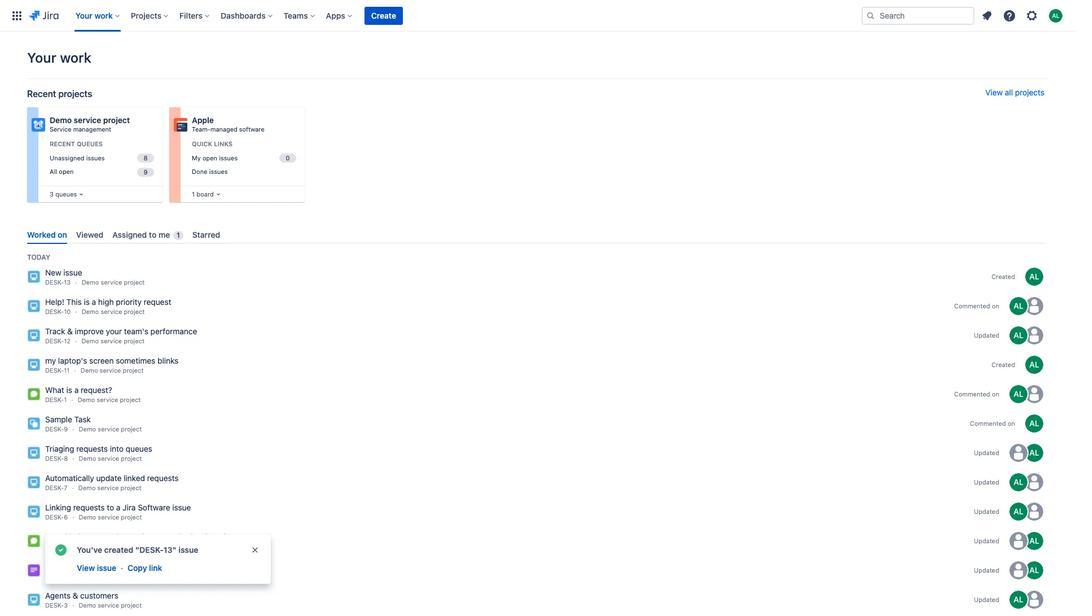 Task type: describe. For each thing, give the bounding box(es) containing it.
my
[[192, 154, 201, 161]]

view issue
[[77, 563, 116, 573]]

on for help! this is a high priority request
[[993, 302, 1000, 310]]

demo down "custom"
[[79, 572, 96, 580]]

2 vertical spatial to
[[168, 532, 175, 542]]

7 avatar group element from the top
[[1009, 531, 1045, 551]]

worked on
[[27, 230, 67, 239]]

demo down help
[[79, 543, 96, 550]]

unassigned issues link
[[47, 152, 156, 165]]

queues for recent queues
[[77, 140, 103, 147]]

requests inside automatically update linked requests desk-7 · demo service project
[[147, 473, 179, 483]]

demo inside what is a request? desk-1 · demo service project
[[78, 396, 95, 403]]

open for my
[[203, 154, 217, 161]]

service inside agents & customers desk-3 · demo service project
[[98, 602, 119, 609]]

your work button
[[72, 6, 124, 25]]

demo inside my laptop's screen sometimes blinks desk-11 · demo service project
[[81, 367, 98, 374]]

view for view all projects
[[986, 88, 1004, 97]]

all
[[50, 168, 57, 175]]

high
[[98, 297, 114, 307]]

recent projects
[[27, 89, 92, 99]]

example customer image for what is a request?
[[1026, 385, 1044, 403]]

view all projects link
[[986, 88, 1045, 99]]

apple
[[192, 115, 214, 125]]

· inside what is a request? desk-1 · demo service project
[[71, 396, 73, 403]]

project inside linking requests to a jira software issue desk-6 · demo service project
[[121, 513, 142, 521]]

service inside automatically update linked requests desk-7 · demo service project
[[97, 484, 119, 491]]

"desk-
[[135, 545, 164, 555]]

printer
[[216, 532, 240, 542]]

dismiss image
[[251, 546, 260, 555]]

demo inside "help! this is a high priority request desk-10 · demo service project"
[[82, 308, 99, 315]]

0 horizontal spatial projects
[[58, 89, 92, 99]]

desk-5
[[45, 543, 68, 550]]

1 vertical spatial your work
[[27, 50, 91, 66]]

1 board
[[192, 190, 214, 198]]

avatar group element for 1
[[1009, 384, 1045, 404]]

desk-4
[[45, 572, 68, 580]]

sample task desk-9 · demo service project
[[45, 415, 142, 433]]

desk- inside automatically update linked requests desk-7 · demo service project
[[45, 484, 64, 491]]

your work inside "your work" popup button
[[76, 10, 113, 20]]

issue inside linking requests to a jira software issue desk-6 · demo service project
[[172, 503, 191, 512]]

your inside popup button
[[76, 10, 93, 20]]

agents & customers desk-3 · demo service project
[[45, 591, 142, 609]]

all open
[[50, 168, 74, 175]]

view issue link
[[76, 561, 118, 575]]

assigned to me
[[113, 230, 170, 239]]

connecting
[[87, 532, 128, 542]]

avatar group element for ·
[[1009, 590, 1045, 610]]

performance
[[151, 327, 197, 336]]

appswitcher icon image
[[10, 9, 24, 22]]

notifications image
[[981, 9, 995, 22]]

level
[[191, 532, 207, 542]]

issue inside 'link'
[[97, 563, 116, 573]]

custom
[[84, 561, 111, 571]]

projects inside 'view all projects' "link"
[[1016, 88, 1045, 97]]

worked
[[27, 230, 56, 239]]

projects button
[[127, 6, 173, 25]]

updated for your
[[975, 332, 1000, 339]]

commented for what is a request?
[[955, 390, 991, 398]]

apps
[[326, 10, 346, 20]]

your
[[106, 327, 122, 336]]

1 inside what is a request? desk-1 · demo service project
[[64, 396, 67, 403]]

· inside agents & customers desk-3 · demo service project
[[72, 602, 74, 609]]

settings image
[[1026, 9, 1040, 22]]

1 board button
[[190, 188, 223, 200]]

teams button
[[280, 6, 319, 25]]

my open issues link
[[190, 152, 298, 165]]

copy link
[[128, 563, 162, 573]]

details
[[142, 561, 166, 571]]

link
[[149, 563, 162, 573]]

issues down links
[[219, 154, 238, 161]]

board image
[[77, 190, 86, 199]]

desk- inside 'new issue desk-13 · demo service project'
[[45, 279, 64, 286]]

Search field
[[862, 6, 975, 25]]

done
[[192, 168, 208, 175]]

new issue desk-13 · demo service project
[[45, 268, 145, 286]]

linking
[[45, 503, 71, 512]]

3 inside agents & customers desk-3 · demo service project
[[64, 602, 68, 609]]

board image
[[214, 190, 223, 199]]

service down connecting
[[98, 543, 119, 550]]

screen
[[89, 356, 114, 366]]

avatar group element for priority
[[1009, 296, 1045, 316]]

service
[[50, 125, 71, 133]]

view all projects
[[986, 88, 1045, 97]]

issue down the
[[179, 545, 199, 555]]

what is a request? desk-1 · demo service project
[[45, 385, 141, 403]]

1 for 1
[[177, 231, 180, 239]]

view for view issue
[[77, 563, 95, 573]]

desk- inside "help! this is a high priority request desk-10 · demo service project"
[[45, 308, 64, 315]]

commented on for help! this is a high priority request
[[955, 302, 1000, 310]]

service inside my laptop's screen sometimes blinks desk-11 · demo service project
[[100, 367, 121, 374]]

3 inside popup button
[[50, 190, 54, 198]]

desk- inside agents & customers desk-3 · demo service project
[[45, 602, 64, 609]]

1 horizontal spatial my
[[130, 532, 141, 542]]

to inside linking requests to a jira software issue desk-6 · demo service project
[[107, 503, 114, 512]]

this
[[66, 297, 82, 307]]

projects
[[131, 10, 162, 20]]

project inside sample task desk-9 · demo service project
[[121, 425, 142, 433]]

service inside sample task desk-9 · demo service project
[[98, 425, 119, 433]]

updated for a
[[975, 508, 1000, 515]]

commented on for what is a request?
[[955, 390, 1000, 398]]

my open issues
[[192, 154, 238, 161]]

8
[[64, 455, 68, 462]]

me
[[159, 230, 170, 239]]

demo inside automatically update linked requests desk-7 · demo service project
[[78, 484, 96, 491]]

project inside agents & customers desk-3 · demo service project
[[121, 602, 142, 609]]

copy link button
[[127, 561, 163, 575]]

assigned
[[113, 230, 147, 239]]

demo inside sample task desk-9 · demo service project
[[79, 425, 96, 433]]

agents
[[45, 591, 71, 600]]

project inside automatically update linked requests desk-7 · demo service project
[[121, 484, 141, 491]]

apple team-managed software
[[192, 115, 265, 133]]

project inside my laptop's screen sometimes blinks desk-11 · demo service project
[[123, 367, 144, 374]]

you've
[[77, 545, 102, 555]]

created
[[104, 545, 133, 555]]

created for my laptop's screen sometimes blinks
[[992, 361, 1016, 368]]

software
[[138, 503, 170, 512]]

quick links
[[192, 140, 233, 147]]

· inside automatically update linked requests desk-7 · demo service project
[[72, 484, 74, 491]]

done issues
[[192, 168, 228, 175]]

service inside 'demo service project service management'
[[74, 115, 101, 125]]

unassigned
[[50, 154, 84, 161]]

9
[[64, 425, 68, 433]]

create button
[[365, 6, 403, 25]]

project inside 'demo service project service management'
[[103, 115, 130, 125]]

13"
[[164, 545, 177, 555]]

is inside "help! this is a high priority request desk-10 · demo service project"
[[84, 297, 90, 307]]

banner containing your work
[[0, 0, 1077, 32]]

you've created "desk-13" issue
[[77, 545, 199, 555]]

1 for 1 board
[[192, 190, 195, 198]]

10
[[64, 308, 71, 315]]

request inside "help! this is a high priority request desk-10 · demo service project"
[[144, 297, 171, 307]]

issues for unassigned issues
[[86, 154, 105, 161]]

· inside sample task desk-9 · demo service project
[[72, 425, 74, 433]]

avatar group element for software
[[1009, 502, 1045, 522]]

updated for requests
[[975, 479, 1000, 486]]

7
[[64, 484, 67, 491]]

task
[[74, 415, 91, 424]]

desk- inside linking requests to a jira software issue desk-6 · demo service project
[[45, 513, 64, 521]]

success image
[[54, 543, 68, 557]]

recent for recent projects
[[27, 89, 56, 99]]

triaging requests into queues desk-8 · demo service project
[[45, 444, 152, 462]]

all
[[1006, 88, 1014, 97]]

sometimes
[[116, 356, 155, 366]]

primary element
[[7, 0, 862, 31]]

a for this
[[92, 297, 96, 307]]

is inside what is a request? desk-1 · demo service project
[[66, 385, 72, 395]]

laptop's
[[58, 356, 87, 366]]

11
[[64, 367, 70, 374]]

a for requests
[[116, 503, 121, 512]]

dashboards
[[221, 10, 266, 20]]

what
[[45, 385, 64, 395]]

project inside track & improve your team's performance desk-12 · demo service project
[[124, 337, 145, 345]]

filters button
[[176, 6, 214, 25]]

collecting custom request details
[[45, 561, 166, 571]]

commented for sample task
[[971, 420, 1007, 427]]

project inside what is a request? desk-1 · demo service project
[[120, 396, 141, 403]]

create
[[372, 10, 396, 20]]

open for all
[[59, 168, 74, 175]]

2 horizontal spatial 3
[[210, 532, 214, 542]]

avatar group element for performance
[[1009, 325, 1045, 346]]



Task type: vqa. For each thing, say whether or not it's contained in the screenshot.


Task type: locate. For each thing, give the bounding box(es) containing it.
demo down automatically
[[78, 484, 96, 491]]

1 horizontal spatial 3
[[64, 602, 68, 609]]

0 vertical spatial a
[[92, 297, 96, 307]]

your work
[[76, 10, 113, 20], [27, 50, 91, 66]]

demo down improve
[[82, 337, 99, 345]]

on for sample task
[[1009, 420, 1016, 427]]

2 vertical spatial commented on
[[971, 420, 1016, 427]]

team's
[[124, 327, 149, 336]]

requests right 'linking' on the bottom left of page
[[73, 503, 105, 512]]

project inside "help! this is a high priority request desk-10 · demo service project"
[[124, 308, 145, 315]]

demo right 6
[[79, 513, 96, 521]]

apple lee image
[[1010, 327, 1028, 345], [1026, 356, 1044, 374], [1026, 415, 1044, 433], [1026, 444, 1044, 462], [1010, 591, 1028, 609]]

0 horizontal spatial view
[[77, 563, 95, 573]]

my
[[45, 356, 56, 366], [130, 532, 141, 542]]

issues
[[86, 154, 105, 161], [219, 154, 238, 161], [209, 168, 228, 175]]

11 desk- from the top
[[45, 572, 64, 580]]

9 desk- from the top
[[45, 513, 64, 521]]

links
[[214, 140, 233, 147]]

a left request?
[[74, 385, 79, 395]]

0 horizontal spatial open
[[59, 168, 74, 175]]

dashboards button
[[217, 6, 277, 25]]

my inside my laptop's screen sometimes blinks desk-11 · demo service project
[[45, 356, 56, 366]]

help!
[[45, 297, 64, 307]]

laptop
[[143, 532, 166, 542]]

collecting
[[45, 561, 82, 571]]

1 vertical spatial my
[[130, 532, 141, 542]]

on for what is a request?
[[993, 390, 1000, 398]]

is right this
[[84, 297, 90, 307]]

is
[[84, 297, 90, 307], [66, 385, 72, 395]]

demo inside 'demo service project service management'
[[50, 115, 72, 125]]

0 vertical spatial your
[[76, 10, 93, 20]]

queues down all open
[[55, 190, 77, 198]]

commented on
[[955, 302, 1000, 310], [955, 390, 1000, 398], [971, 420, 1016, 427]]

tab list containing worked on
[[23, 225, 1050, 244]]

demo service project down connecting
[[79, 543, 142, 550]]

· inside linking requests to a jira software issue desk-6 · demo service project
[[72, 513, 74, 521]]

3 down agents
[[64, 602, 68, 609]]

1 vertical spatial recent
[[50, 140, 75, 147]]

service down request?
[[97, 396, 118, 403]]

0 vertical spatial my
[[45, 356, 56, 366]]

queues right into
[[126, 444, 152, 454]]

demo inside linking requests to a jira software issue desk-6 · demo service project
[[79, 513, 96, 521]]

1 vertical spatial created
[[992, 361, 1016, 368]]

1 vertical spatial &
[[73, 591, 78, 600]]

0 horizontal spatial request
[[113, 561, 140, 571]]

1 vertical spatial your
[[27, 50, 56, 66]]

1 horizontal spatial is
[[84, 297, 90, 307]]

0 horizontal spatial is
[[66, 385, 72, 395]]

work up recent projects
[[60, 50, 91, 66]]

request
[[144, 297, 171, 307], [113, 561, 140, 571]]

done issues link
[[190, 166, 298, 178]]

queues inside 'triaging requests into queues desk-8 · demo service project'
[[126, 444, 152, 454]]

12 desk- from the top
[[45, 602, 64, 609]]

example customer image
[[1026, 327, 1044, 345], [1026, 385, 1044, 403], [1026, 503, 1044, 521], [1010, 532, 1028, 550], [1026, 591, 1044, 609]]

desk- down the sample
[[45, 425, 64, 433]]

demo service project for help
[[79, 543, 142, 550]]

commented on for sample task
[[971, 420, 1016, 427]]

sample
[[45, 415, 72, 424]]

0 vertical spatial queues
[[77, 140, 103, 147]]

1 vertical spatial open
[[59, 168, 74, 175]]

avatar group element
[[1009, 296, 1045, 316], [1009, 325, 1045, 346], [1009, 384, 1045, 404], [1009, 443, 1045, 463], [1009, 472, 1045, 493], [1009, 502, 1045, 522], [1009, 531, 1045, 551], [1009, 560, 1045, 581], [1009, 590, 1045, 610]]

commented for help! this is a high priority request
[[955, 302, 991, 310]]

0 vertical spatial created
[[992, 273, 1016, 280]]

1 horizontal spatial open
[[203, 154, 217, 161]]

1 avatar group element from the top
[[1009, 296, 1045, 316]]

1 horizontal spatial work
[[95, 10, 113, 20]]

into
[[110, 444, 124, 454]]

need
[[49, 532, 67, 542]]

0 horizontal spatial to
[[107, 503, 114, 512]]

0 vertical spatial requests
[[76, 444, 108, 454]]

1 vertical spatial demo service project
[[79, 572, 142, 580]]

demo inside 'triaging requests into queues desk-8 · demo service project'
[[79, 455, 96, 462]]

desk-
[[45, 279, 64, 286], [45, 308, 64, 315], [45, 337, 64, 345], [45, 367, 64, 374], [45, 396, 64, 403], [45, 425, 64, 433], [45, 455, 64, 462], [45, 484, 64, 491], [45, 513, 64, 521], [45, 543, 64, 550], [45, 572, 64, 580], [45, 602, 64, 609]]

projects right all
[[1016, 88, 1045, 97]]

1 vertical spatial commented
[[955, 390, 991, 398]]

4 avatar group element from the top
[[1009, 443, 1045, 463]]

requests left into
[[76, 444, 108, 454]]

3 avatar group element from the top
[[1009, 384, 1045, 404]]

service inside linking requests to a jira software issue desk-6 · demo service project
[[98, 513, 119, 521]]

service down 'update'
[[97, 484, 119, 491]]

1 demo service project from the top
[[79, 543, 142, 550]]

5 updated from the top
[[975, 537, 1000, 545]]

2 created from the top
[[992, 361, 1016, 368]]

desk- down automatically
[[45, 484, 64, 491]]

management
[[73, 125, 111, 133]]

0 vertical spatial request
[[144, 297, 171, 307]]

0 vertical spatial recent
[[27, 89, 56, 99]]

on
[[58, 230, 67, 239], [993, 302, 1000, 310], [993, 390, 1000, 398], [1009, 420, 1016, 427]]

copy
[[128, 563, 147, 573]]

2 horizontal spatial a
[[116, 503, 121, 512]]

6 desk- from the top
[[45, 425, 64, 433]]

desk- inside 'triaging requests into queues desk-8 · demo service project'
[[45, 455, 64, 462]]

issues down my open issues
[[209, 168, 228, 175]]

search image
[[867, 11, 876, 20]]

commented
[[955, 302, 991, 310], [955, 390, 991, 398], [971, 420, 1007, 427]]

queues inside popup button
[[55, 190, 77, 198]]

issue
[[63, 268, 82, 277], [172, 503, 191, 512], [179, 545, 199, 555], [97, 563, 116, 573]]

new
[[45, 268, 61, 277]]

demo right 8
[[79, 455, 96, 462]]

desk- inside track & improve your team's performance desk-12 · demo service project
[[45, 337, 64, 345]]

demo right 13
[[82, 279, 99, 286]]

demo up service
[[50, 115, 72, 125]]

1 left 'board'
[[192, 190, 195, 198]]

avatar group element for 8
[[1009, 443, 1045, 463]]

desk- down what
[[45, 396, 64, 403]]

avatar group element for 7
[[1009, 472, 1045, 493]]

1 desk- from the top
[[45, 279, 64, 286]]

apps button
[[323, 6, 357, 25]]

demo down customers
[[79, 602, 96, 609]]

desk- down new
[[45, 279, 64, 286]]

triaging
[[45, 444, 74, 454]]

demo down request?
[[78, 396, 95, 403]]

2 desk- from the top
[[45, 308, 64, 315]]

3 queues button
[[47, 188, 86, 200]]

1 inside the "1 board" dropdown button
[[192, 190, 195, 198]]

improve
[[75, 327, 104, 336]]

my left laptop's
[[45, 356, 56, 366]]

issues up all open link
[[86, 154, 105, 161]]

my up you've created "desk-13" issue
[[130, 532, 141, 542]]

0 horizontal spatial a
[[74, 385, 79, 395]]

projects up 'demo service project service management'
[[58, 89, 92, 99]]

help! this is a high priority request desk-10 · demo service project
[[45, 297, 171, 315]]

service up into
[[98, 425, 119, 433]]

5
[[64, 543, 68, 550]]

3 down all
[[50, 190, 54, 198]]

your work up recent projects
[[27, 50, 91, 66]]

a
[[92, 297, 96, 307], [74, 385, 79, 395], [116, 503, 121, 512]]

6 avatar group element from the top
[[1009, 502, 1045, 522]]

a inside linking requests to a jira software issue desk-6 · demo service project
[[116, 503, 121, 512]]

jira image
[[29, 9, 59, 22], [29, 9, 59, 22]]

1 vertical spatial 1
[[177, 231, 180, 239]]

teams
[[284, 10, 308, 20]]

team-
[[192, 125, 211, 133]]

service down high at the left of page
[[101, 308, 122, 315]]

2 vertical spatial a
[[116, 503, 121, 512]]

desk- down triaging
[[45, 455, 64, 462]]

project inside 'triaging requests into queues desk-8 · demo service project'
[[121, 455, 142, 462]]

1 vertical spatial to
[[107, 503, 114, 512]]

service inside 'new issue desk-13 · demo service project'
[[101, 279, 122, 286]]

2 vertical spatial 3
[[64, 602, 68, 609]]

1 down what
[[64, 396, 67, 403]]

desk- down the track
[[45, 337, 64, 345]]

1 vertical spatial 3
[[210, 532, 214, 542]]

8 avatar group element from the top
[[1009, 560, 1045, 581]]

filters
[[180, 10, 203, 20]]

& for track
[[67, 327, 73, 336]]

0 vertical spatial &
[[67, 327, 73, 336]]

1 created from the top
[[992, 273, 1016, 280]]

issue right the software
[[172, 503, 191, 512]]

your
[[76, 10, 93, 20], [27, 50, 56, 66]]

service inside "help! this is a high priority request desk-10 · demo service project"
[[101, 308, 122, 315]]

3 right level
[[210, 532, 214, 542]]

requests for ·
[[76, 444, 108, 454]]

requests inside 'triaging requests into queues desk-8 · demo service project'
[[76, 444, 108, 454]]

· inside 'new issue desk-13 · demo service project'
[[75, 279, 77, 286]]

tab list
[[23, 225, 1050, 244]]

& inside track & improve your team's performance desk-12 · demo service project
[[67, 327, 73, 336]]

help image
[[1004, 9, 1017, 22]]

desk- inside sample task desk-9 · demo service project
[[45, 425, 64, 433]]

request down created
[[113, 561, 140, 571]]

1 vertical spatial queues
[[55, 190, 77, 198]]

work left "projects" on the left top of page
[[95, 10, 113, 20]]

1 horizontal spatial 1
[[177, 231, 180, 239]]

3 updated from the top
[[975, 479, 1000, 486]]

desk- down help!
[[45, 308, 64, 315]]

2 horizontal spatial to
[[168, 532, 175, 542]]

0 horizontal spatial work
[[60, 50, 91, 66]]

demo down screen
[[81, 367, 98, 374]]

linking requests to a jira software issue desk-6 · demo service project
[[45, 503, 191, 521]]

desk- down 'linking' on the bottom left of page
[[45, 513, 64, 521]]

example customer image for track & improve your team's performance
[[1026, 327, 1044, 345]]

desk- down need at the left bottom of the page
[[45, 543, 64, 550]]

2 vertical spatial queues
[[126, 444, 152, 454]]

0 vertical spatial open
[[203, 154, 217, 161]]

2 demo service project from the top
[[79, 572, 142, 580]]

track
[[45, 327, 65, 336]]

7 updated from the top
[[975, 596, 1000, 603]]

your work left "projects" on the left top of page
[[76, 10, 113, 20]]

recent up service
[[27, 89, 56, 99]]

0 horizontal spatial 3
[[50, 190, 54, 198]]

1 vertical spatial is
[[66, 385, 72, 395]]

request?
[[81, 385, 112, 395]]

i
[[45, 532, 47, 542]]

1 right me
[[177, 231, 180, 239]]

updated for queues
[[975, 449, 1000, 457]]

board
[[197, 190, 214, 198]]

the
[[177, 532, 189, 542]]

service inside what is a request? desk-1 · demo service project
[[97, 396, 118, 403]]

2 horizontal spatial 1
[[192, 190, 195, 198]]

issue inside 'new issue desk-13 · demo service project'
[[63, 268, 82, 277]]

software
[[239, 125, 265, 133]]

recent for recent queues
[[50, 140, 75, 147]]

service up 'management'
[[74, 115, 101, 125]]

update
[[96, 473, 122, 483]]

is right what
[[66, 385, 72, 395]]

5 avatar group element from the top
[[1009, 472, 1045, 493]]

created
[[992, 273, 1016, 280], [992, 361, 1016, 368]]

issues for done issues
[[209, 168, 228, 175]]

2 avatar group element from the top
[[1009, 325, 1045, 346]]

view down you've
[[77, 563, 95, 573]]

0 vertical spatial work
[[95, 10, 113, 20]]

1 horizontal spatial view
[[986, 88, 1004, 97]]

1 horizontal spatial projects
[[1016, 88, 1045, 97]]

your profile and settings image
[[1050, 9, 1063, 22]]

blinks
[[158, 356, 179, 366]]

created for new issue
[[992, 273, 1016, 280]]

service down into
[[98, 455, 119, 462]]

·
[[75, 279, 77, 286], [75, 308, 77, 315], [75, 337, 77, 345], [74, 367, 76, 374], [71, 396, 73, 403], [72, 425, 74, 433], [72, 455, 74, 462], [72, 484, 74, 491], [72, 513, 74, 521], [72, 602, 74, 609]]

all open link
[[47, 166, 156, 178]]

requests for issue
[[73, 503, 105, 512]]

demo service project for request
[[79, 572, 142, 580]]

service inside 'triaging requests into queues desk-8 · demo service project'
[[98, 455, 119, 462]]

1 updated from the top
[[975, 332, 1000, 339]]

0 horizontal spatial 1
[[64, 396, 67, 403]]

open
[[203, 154, 217, 161], [59, 168, 74, 175]]

0 vertical spatial commented
[[955, 302, 991, 310]]

1
[[192, 190, 195, 198], [177, 231, 180, 239], [64, 396, 67, 403]]

0 vertical spatial is
[[84, 297, 90, 307]]

demo service project
[[79, 543, 142, 550], [79, 572, 142, 580]]

a inside "help! this is a high priority request desk-10 · demo service project"
[[92, 297, 96, 307]]

1 vertical spatial request
[[113, 561, 140, 571]]

desk- down agents
[[45, 602, 64, 609]]

managed
[[211, 125, 238, 133]]

0 vertical spatial commented on
[[955, 302, 1000, 310]]

· inside "help! this is a high priority request desk-10 · demo service project"
[[75, 308, 77, 315]]

7 desk- from the top
[[45, 455, 64, 462]]

· inside track & improve your team's performance desk-12 · demo service project
[[75, 337, 77, 345]]

demo inside 'new issue desk-13 · demo service project'
[[82, 279, 99, 286]]

service up high at the left of page
[[101, 279, 122, 286]]

1 horizontal spatial your
[[76, 10, 93, 20]]

a inside what is a request? desk-1 · demo service project
[[74, 385, 79, 395]]

· inside my laptop's screen sometimes blinks desk-11 · demo service project
[[74, 367, 76, 374]]

issue up 13
[[63, 268, 82, 277]]

to left the jira
[[107, 503, 114, 512]]

example customer image for linking requests to a jira software issue
[[1026, 503, 1044, 521]]

& right agents
[[73, 591, 78, 600]]

my laptop's screen sometimes blinks desk-11 · demo service project
[[45, 356, 179, 374]]

service
[[74, 115, 101, 125], [101, 279, 122, 286], [101, 308, 122, 315], [101, 337, 122, 345], [100, 367, 121, 374], [97, 396, 118, 403], [98, 425, 119, 433], [98, 455, 119, 462], [97, 484, 119, 491], [98, 513, 119, 521], [98, 543, 119, 550], [98, 572, 119, 580], [98, 602, 119, 609]]

recent queues
[[50, 140, 103, 147]]

1 horizontal spatial request
[[144, 297, 171, 307]]

service down customers
[[98, 602, 119, 609]]

10 desk- from the top
[[45, 543, 64, 550]]

0 horizontal spatial my
[[45, 356, 56, 366]]

2 vertical spatial requests
[[73, 503, 105, 512]]

request right priority
[[144, 297, 171, 307]]

desk- up what
[[45, 367, 64, 374]]

demo down task
[[79, 425, 96, 433]]

view inside "link"
[[986, 88, 1004, 97]]

queues down 'management'
[[77, 140, 103, 147]]

service down screen
[[100, 367, 121, 374]]

0 vertical spatial 3
[[50, 190, 54, 198]]

& up "12" on the left of page
[[67, 327, 73, 336]]

8 desk- from the top
[[45, 484, 64, 491]]

requests
[[76, 444, 108, 454], [147, 473, 179, 483], [73, 503, 105, 512]]

queues for 3 queues
[[55, 190, 77, 198]]

0 vertical spatial 1
[[192, 190, 195, 198]]

demo inside track & improve your team's performance desk-12 · demo service project
[[82, 337, 99, 345]]

example customer image
[[1026, 297, 1044, 315], [1010, 444, 1028, 462], [1026, 473, 1044, 491], [1010, 561, 1028, 580]]

i need help connecting my laptop to the level 3 printer
[[45, 532, 240, 542]]

work
[[95, 10, 113, 20], [60, 50, 91, 66]]

a left the jira
[[116, 503, 121, 512]]

service down the collecting custom request details
[[98, 572, 119, 580]]

3 desk- from the top
[[45, 337, 64, 345]]

requests inside linking requests to a jira software issue desk-6 · demo service project
[[73, 503, 105, 512]]

1 vertical spatial view
[[77, 563, 95, 573]]

desk- down collecting
[[45, 572, 64, 580]]

13
[[64, 279, 71, 286]]

1 vertical spatial commented on
[[955, 390, 1000, 398]]

viewed
[[76, 230, 103, 239]]

demo inside agents & customers desk-3 · demo service project
[[79, 602, 96, 609]]

2 vertical spatial 1
[[64, 396, 67, 403]]

example customer image for agents & customers
[[1026, 591, 1044, 609]]

& for agents
[[73, 591, 78, 600]]

9 avatar group element from the top
[[1009, 590, 1045, 610]]

to left me
[[149, 230, 157, 239]]

open right all
[[59, 168, 74, 175]]

0 vertical spatial to
[[149, 230, 157, 239]]

linked
[[124, 473, 145, 483]]

1 horizontal spatial to
[[149, 230, 157, 239]]

desk- inside what is a request? desk-1 · demo service project
[[45, 396, 64, 403]]

service down your
[[101, 337, 122, 345]]

0 vertical spatial view
[[986, 88, 1004, 97]]

1 horizontal spatial a
[[92, 297, 96, 307]]

apple lee image
[[1026, 268, 1044, 286], [1010, 297, 1028, 315], [1010, 385, 1028, 403], [1010, 473, 1028, 491], [1010, 503, 1028, 521], [1026, 532, 1044, 550], [1026, 561, 1044, 580]]

work inside "your work" popup button
[[95, 10, 113, 20]]

demo down high at the left of page
[[82, 308, 99, 315]]

open right my
[[203, 154, 217, 161]]

requests right the 'linked'
[[147, 473, 179, 483]]

updated for desk-
[[975, 596, 1000, 603]]

a left high at the left of page
[[92, 297, 96, 307]]

2 vertical spatial commented
[[971, 420, 1007, 427]]

recent up "unassigned"
[[50, 140, 75, 147]]

1 vertical spatial a
[[74, 385, 79, 395]]

customers
[[80, 591, 118, 600]]

service up connecting
[[98, 513, 119, 521]]

project inside 'new issue desk-13 · demo service project'
[[124, 279, 145, 286]]

view inside 'link'
[[77, 563, 95, 573]]

5 desk- from the top
[[45, 396, 64, 403]]

automatically update linked requests desk-7 · demo service project
[[45, 473, 179, 491]]

issue down created
[[97, 563, 116, 573]]

demo service project down the collecting custom request details
[[79, 572, 142, 580]]

1 vertical spatial requests
[[147, 473, 179, 483]]

6 updated from the top
[[975, 567, 1000, 574]]

0 vertical spatial your work
[[76, 10, 113, 20]]

view left all
[[986, 88, 1004, 97]]

2 updated from the top
[[975, 449, 1000, 457]]

service inside track & improve your team's performance desk-12 · demo service project
[[101, 337, 122, 345]]

· inside 'triaging requests into queues desk-8 · demo service project'
[[72, 455, 74, 462]]

to left the
[[168, 532, 175, 542]]

0 horizontal spatial your
[[27, 50, 56, 66]]

& inside agents & customers desk-3 · demo service project
[[73, 591, 78, 600]]

0 vertical spatial demo service project
[[79, 543, 142, 550]]

desk- inside my laptop's screen sometimes blinks desk-11 · demo service project
[[45, 367, 64, 374]]

banner
[[0, 0, 1077, 32]]

4 desk- from the top
[[45, 367, 64, 374]]

1 vertical spatial work
[[60, 50, 91, 66]]

4 updated from the top
[[975, 508, 1000, 515]]

to
[[149, 230, 157, 239], [107, 503, 114, 512], [168, 532, 175, 542]]



